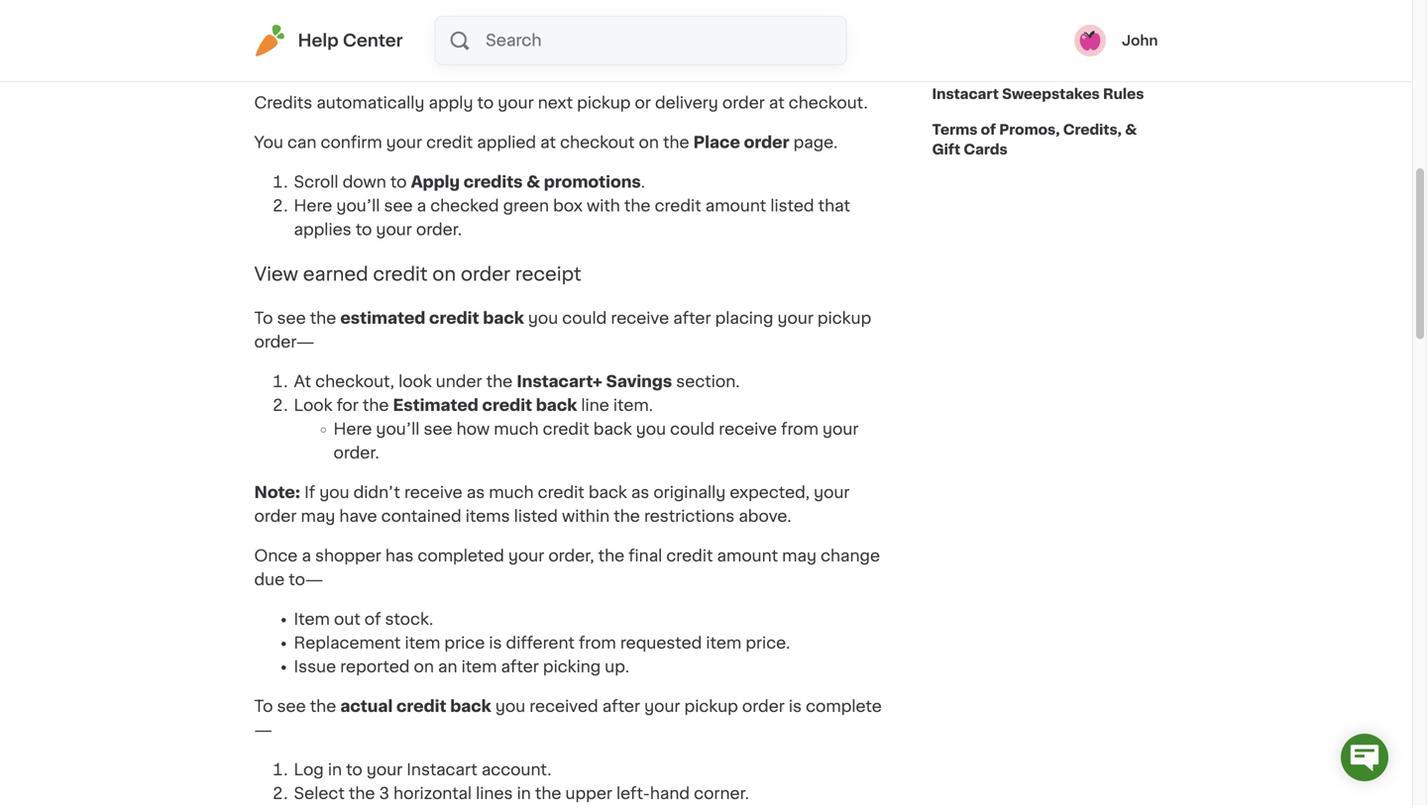 Task type: vqa. For each thing, say whether or not it's contained in the screenshot.
non- to the bottom
no



Task type: locate. For each thing, give the bounding box(es) containing it.
item left price.
[[706, 636, 742, 652]]

after inside you received after your pickup order is complete —
[[602, 699, 640, 715]]

0 vertical spatial &
[[1125, 123, 1137, 137]]

1 horizontal spatial receive
[[611, 311, 669, 327]]

listed
[[770, 198, 814, 214], [514, 509, 558, 525]]

much inside at checkout, look under the instacart+ savings section. look for the estimated credit back line item. here you'll see how much credit back you could receive from your order.
[[494, 422, 539, 438]]

0 vertical spatial after
[[673, 311, 711, 327]]

to left use
[[968, 16, 983, 30]]

0 vertical spatial a
[[417, 198, 426, 214]]

to for you could receive after placing your pickup order—
[[254, 311, 273, 327]]

Search search field
[[484, 17, 846, 64]]

receive inside at checkout, look under the instacart+ savings section. look for the estimated credit back line item. here you'll see how much credit back you could receive from your order.
[[719, 422, 777, 438]]

0 vertical spatial listed
[[770, 198, 814, 214]]

the down .
[[624, 198, 651, 214]]

item down price
[[461, 660, 497, 675]]

amount
[[705, 198, 766, 214], [717, 549, 778, 564]]

credit down apply at left
[[426, 135, 473, 151]]

1 vertical spatial &
[[526, 174, 540, 190]]

instacart
[[254, 6, 325, 22], [932, 87, 999, 101], [407, 763, 477, 778]]

center
[[343, 32, 403, 49]]

terms of promos, credits, & gift cards link
[[932, 112, 1158, 167]]

log in to your instacart account. select the 3 horizontal lines in the upper left-hand corner.
[[294, 763, 749, 802]]

in right log
[[328, 763, 342, 778]]

on up to see the estimated credit back
[[432, 265, 456, 283]]

1 to from the top
[[254, 311, 273, 327]]

instacart inside log in to your instacart account. select the 3 horizontal lines in the upper left-hand corner.
[[407, 763, 477, 778]]

0 horizontal spatial listed
[[514, 509, 558, 525]]

you inside "if you didn't receive as much credit back as originally expected, your order may have contained items listed within the restrictions above."
[[319, 485, 349, 501]]

pickup inside you received after your pickup order is complete —
[[684, 699, 738, 715]]

could down receipt
[[562, 311, 607, 327]]

1 vertical spatial is
[[789, 699, 802, 715]]

1 vertical spatial instacart
[[932, 87, 999, 101]]

you'll down down
[[336, 198, 380, 214]]

in left future.
[[572, 6, 586, 22]]

see inside scroll down to apply credits & promotions . here you'll see a checked green box with the credit amount listed that applies to your order.
[[384, 198, 413, 214]]

you inside "you could receive after placing your pickup order—"
[[528, 311, 558, 327]]

order.
[[416, 222, 462, 238], [333, 446, 379, 461]]

0 horizontal spatial of
[[365, 612, 381, 628]]

item
[[294, 612, 330, 628]]

your inside once a shopper has completed your order, the final credit amount may change due to—
[[508, 549, 544, 564]]

at
[[769, 95, 785, 111], [540, 135, 556, 151]]

1 vertical spatial here
[[333, 422, 372, 438]]

order. inside scroll down to apply credits & promotions . here you'll see a checked green box with the credit amount listed that applies to your order.
[[416, 222, 462, 238]]

a down apply
[[417, 198, 426, 214]]

1 vertical spatial much
[[489, 485, 534, 501]]

2 vertical spatial pickup
[[684, 699, 738, 715]]

after down up.
[[602, 699, 640, 715]]

0 horizontal spatial at
[[540, 135, 556, 151]]

as left originally
[[631, 485, 649, 501]]

0 horizontal spatial pickup
[[577, 95, 631, 111]]

receive up contained
[[404, 485, 463, 501]]

1 horizontal spatial &
[[1125, 123, 1137, 137]]

0 horizontal spatial as
[[467, 485, 485, 501]]

1 vertical spatial may
[[301, 509, 335, 525]]

0 horizontal spatial a
[[302, 549, 311, 564]]

from
[[781, 422, 819, 438], [579, 636, 616, 652]]

estimated
[[340, 311, 425, 327]]

amount down above.
[[717, 549, 778, 564]]

your inside log in to your instacart account. select the 3 horizontal lines in the upper left-hand corner.
[[367, 763, 403, 778]]

instacart for instacart may update these restrictions in the future.
[[254, 6, 325, 22]]

on up .
[[639, 135, 659, 151]]

view earned credit on order receipt
[[254, 265, 581, 283]]

credit down "view earned credit on order receipt"
[[429, 311, 479, 327]]

item down stock. on the bottom left of the page
[[405, 636, 440, 652]]

0 vertical spatial you'll
[[336, 198, 380, 214]]

0 vertical spatial receive
[[611, 311, 669, 327]]

1 vertical spatial credits
[[464, 174, 523, 190]]

of right out
[[365, 612, 381, 628]]

0 vertical spatial amount
[[705, 198, 766, 214]]

a inside scroll down to apply credits & promotions . here you'll see a checked green box with the credit amount listed that applies to your order.
[[417, 198, 426, 214]]

1 horizontal spatial could
[[670, 422, 715, 438]]

1 horizontal spatial listed
[[770, 198, 814, 214]]

credits automatically apply to your next pickup or delivery order at checkout.
[[254, 95, 868, 111]]

1 vertical spatial after
[[501, 660, 539, 675]]

of inside the item out of stock. replacement item price is different from requested item price. issue reported on an item after picking up.
[[365, 612, 381, 628]]

you received after your pickup order is complete —
[[254, 699, 882, 739]]

1 horizontal spatial order.
[[416, 222, 462, 238]]

could down section.
[[670, 422, 715, 438]]

receive down section.
[[719, 422, 777, 438]]

1 vertical spatial at
[[540, 135, 556, 151]]

0 horizontal spatial from
[[579, 636, 616, 652]]

apply
[[429, 95, 473, 111]]

you down receipt
[[528, 311, 558, 327]]

automatically
[[316, 95, 425, 111]]

shopper
[[315, 549, 381, 564]]

in
[[572, 6, 586, 22], [328, 763, 342, 778], [517, 786, 531, 802]]

0 vertical spatial of
[[981, 123, 996, 137]]

may up help center
[[329, 6, 364, 22]]

see down down
[[384, 198, 413, 214]]

may
[[329, 6, 364, 22], [301, 509, 335, 525], [782, 549, 817, 564]]

receipt
[[515, 265, 581, 283]]

rules
[[1103, 87, 1144, 101]]

your
[[312, 49, 354, 68], [498, 95, 534, 111], [386, 135, 422, 151], [376, 222, 412, 238], [777, 311, 813, 327], [823, 422, 859, 438], [814, 485, 850, 501], [508, 549, 544, 564], [644, 699, 680, 715], [367, 763, 403, 778]]

1 horizontal spatial is
[[789, 699, 802, 715]]

1 horizontal spatial of
[[981, 123, 996, 137]]

2 horizontal spatial receive
[[719, 422, 777, 438]]

2 vertical spatial may
[[782, 549, 817, 564]]

to
[[968, 16, 983, 30], [477, 95, 494, 111], [390, 174, 407, 190], [355, 222, 372, 238], [346, 763, 362, 778]]

you right if
[[319, 485, 349, 501]]

have
[[339, 509, 377, 525]]

pickup for next
[[577, 95, 631, 111]]

much up 'items'
[[489, 485, 534, 501]]

0 horizontal spatial after
[[501, 660, 539, 675]]

to up —
[[254, 699, 273, 715]]

you left received
[[495, 699, 525, 715]]

0 vertical spatial pickup
[[577, 95, 631, 111]]

amount down the place
[[705, 198, 766, 214]]

profile and account settings
[[932, 52, 1142, 65]]

may down if
[[301, 509, 335, 525]]

if you didn't receive as much credit back as originally expected, your order may have contained items listed within the restrictions above.
[[254, 485, 850, 525]]

2 as from the left
[[631, 485, 649, 501]]

back inside "if you didn't receive as much credit back as originally expected, your order may have contained items listed within the restrictions above."
[[589, 485, 627, 501]]

different
[[506, 636, 575, 652]]

0 vertical spatial could
[[562, 311, 607, 327]]

order. up didn't
[[333, 446, 379, 461]]

to right log
[[346, 763, 362, 778]]

of up cards
[[981, 123, 996, 137]]

here down scroll at the top left of page
[[294, 198, 332, 214]]

how
[[457, 422, 490, 438]]

1 vertical spatial to
[[254, 699, 273, 715]]

0 vertical spatial in
[[572, 6, 586, 22]]

the left 'final'
[[598, 549, 625, 564]]

instacart down profile
[[932, 87, 999, 101]]

the inside once a shopper has completed your order, the final credit amount may change due to—
[[598, 549, 625, 564]]

1 vertical spatial you'll
[[376, 422, 420, 438]]

of
[[981, 123, 996, 137], [365, 612, 381, 628]]

listed inside "if you didn't receive as much credit back as originally expected, your order may have contained items listed within the restrictions above."
[[514, 509, 558, 525]]

2 horizontal spatial in
[[572, 6, 586, 22]]

you inside at checkout, look under the instacart+ savings section. look for the estimated credit back line item. here you'll see how much credit back you could receive from your order.
[[636, 422, 666, 438]]

credit down the place
[[655, 198, 701, 214]]

2 horizontal spatial after
[[673, 311, 711, 327]]

2 to from the top
[[254, 699, 273, 715]]

a
[[417, 198, 426, 214], [302, 549, 311, 564]]

order,
[[548, 549, 594, 564]]

1 horizontal spatial here
[[333, 422, 372, 438]]

credits up checked
[[464, 174, 523, 190]]

lines
[[476, 786, 513, 802]]

next
[[538, 95, 573, 111]]

order inside you received after your pickup order is complete —
[[742, 699, 785, 715]]

2 horizontal spatial instacart
[[932, 87, 999, 101]]

to right down
[[390, 174, 407, 190]]

2 vertical spatial receive
[[404, 485, 463, 501]]

you'll inside at checkout, look under the instacart+ savings section. look for the estimated credit back line item. here you'll see how much credit back you could receive from your order.
[[376, 422, 420, 438]]

box
[[553, 198, 583, 214]]

checked
[[430, 198, 499, 214]]

0 horizontal spatial could
[[562, 311, 607, 327]]

1 as from the left
[[467, 485, 485, 501]]

0 horizontal spatial here
[[294, 198, 332, 214]]

within
[[562, 509, 610, 525]]

to right applies
[[355, 222, 372, 238]]

& down rules
[[1125, 123, 1137, 137]]

1 vertical spatial receive
[[719, 422, 777, 438]]

credit up within
[[538, 485, 584, 501]]

issue
[[294, 660, 336, 675]]

the down account. on the left bottom of page
[[535, 786, 561, 802]]

pickup inside "you could receive after placing your pickup order—"
[[818, 311, 871, 327]]

credit right 'final'
[[666, 549, 713, 564]]

is right price
[[489, 636, 502, 652]]

you'll down estimated
[[376, 422, 420, 438]]

is left complete at the bottom right of the page
[[789, 699, 802, 715]]

on left an
[[414, 660, 434, 675]]

1 horizontal spatial instacart
[[407, 763, 477, 778]]

0 horizontal spatial receive
[[404, 485, 463, 501]]

2 horizontal spatial pickup
[[818, 311, 871, 327]]

see down estimated
[[424, 422, 452, 438]]

1 horizontal spatial from
[[781, 422, 819, 438]]

instacart up instacart image on the top left
[[254, 6, 325, 22]]

above.
[[739, 509, 791, 525]]

up.
[[605, 660, 629, 675]]

back up within
[[589, 485, 627, 501]]

your inside "if you didn't receive as much credit back as originally expected, your order may have contained items listed within the restrictions above."
[[814, 485, 850, 501]]

here
[[294, 198, 332, 214], [333, 422, 372, 438]]

listed left that in the right of the page
[[770, 198, 814, 214]]

to
[[254, 311, 273, 327], [254, 699, 273, 715]]

restrictions down originally
[[644, 509, 735, 525]]

back down an
[[450, 699, 491, 715]]

0 vertical spatial at
[[769, 95, 785, 111]]

much right how in the left bottom of the page
[[494, 422, 539, 438]]

2 horizontal spatial item
[[706, 636, 742, 652]]

here down for at the left of the page
[[333, 422, 372, 438]]

how to use ebt snap
[[932, 16, 1090, 30]]

0 horizontal spatial instacart
[[254, 6, 325, 22]]

credits
[[359, 49, 424, 68], [464, 174, 523, 190]]

note:
[[254, 485, 300, 501]]

credits,
[[1063, 123, 1122, 137]]

order down note:
[[254, 509, 297, 525]]

received
[[529, 699, 598, 715]]

order down price.
[[742, 699, 785, 715]]

1 horizontal spatial a
[[417, 198, 426, 214]]

listed right 'items'
[[514, 509, 558, 525]]

0 vertical spatial is
[[489, 636, 502, 652]]

1 horizontal spatial restrictions
[[644, 509, 735, 525]]

1 vertical spatial from
[[579, 636, 616, 652]]

1 vertical spatial listed
[[514, 509, 558, 525]]

1 vertical spatial amount
[[717, 549, 778, 564]]

from up up.
[[579, 636, 616, 652]]

you
[[528, 311, 558, 327], [636, 422, 666, 438], [319, 485, 349, 501], [495, 699, 525, 715]]

1 vertical spatial a
[[302, 549, 311, 564]]

0 vertical spatial instacart
[[254, 6, 325, 22]]

you down item.
[[636, 422, 666, 438]]

out
[[334, 612, 360, 628]]

see up order—
[[277, 311, 306, 327]]

order left receipt
[[461, 265, 510, 283]]

credit
[[426, 135, 473, 151], [655, 198, 701, 214], [373, 265, 428, 283], [429, 311, 479, 327], [482, 398, 532, 414], [543, 422, 589, 438], [538, 485, 584, 501], [666, 549, 713, 564], [396, 699, 446, 715]]

to see the estimated credit back
[[254, 311, 524, 327]]

once a shopper has completed your order, the final credit amount may change due to—
[[254, 549, 880, 588]]

a up to—
[[302, 549, 311, 564]]

0 horizontal spatial in
[[328, 763, 342, 778]]

checkout.
[[789, 95, 868, 111]]

restrictions inside "if you didn't receive as much credit back as originally expected, your order may have contained items listed within the restrictions above."
[[644, 509, 735, 525]]

1 vertical spatial of
[[365, 612, 381, 628]]

0 horizontal spatial restrictions
[[477, 6, 568, 22]]

you can confirm your credit applied at checkout on the place order page.
[[254, 135, 838, 151]]

order. down checked
[[416, 222, 462, 238]]

the left the place
[[663, 135, 689, 151]]

0 horizontal spatial &
[[526, 174, 540, 190]]

from up expected, in the bottom of the page
[[781, 422, 819, 438]]

1 vertical spatial could
[[670, 422, 715, 438]]

help center link
[[254, 25, 403, 56]]

1 vertical spatial restrictions
[[644, 509, 735, 525]]

the inside scroll down to apply credits & promotions . here you'll see a checked green box with the credit amount listed that applies to your order.
[[624, 198, 651, 214]]

snap
[[1048, 16, 1090, 30]]

as up 'items'
[[467, 485, 485, 501]]

0 horizontal spatial is
[[489, 636, 502, 652]]

receive inside "you could receive after placing your pickup order—"
[[611, 311, 669, 327]]

checkout
[[560, 135, 635, 151]]

receive up savings
[[611, 311, 669, 327]]

down
[[342, 174, 386, 190]]

a inside once a shopper has completed your order, the final credit amount may change due to—
[[302, 549, 311, 564]]

to up order—
[[254, 311, 273, 327]]

instacart up horizontal
[[407, 763, 477, 778]]

listed inside scroll down to apply credits & promotions . here you'll see a checked green box with the credit amount listed that applies to your order.
[[770, 198, 814, 214]]

2 vertical spatial in
[[517, 786, 531, 802]]

1 horizontal spatial credits
[[464, 174, 523, 190]]

1 horizontal spatial after
[[602, 699, 640, 715]]

completed
[[418, 549, 504, 564]]

after down different
[[501, 660, 539, 675]]

0 horizontal spatial item
[[405, 636, 440, 652]]

in down account. on the left bottom of page
[[517, 786, 531, 802]]

as
[[467, 485, 485, 501], [631, 485, 649, 501]]

2 vertical spatial instacart
[[407, 763, 477, 778]]

0 vertical spatial credits
[[359, 49, 424, 68]]

order inside "if you didn't receive as much credit back as originally expected, your order may have contained items listed within the restrictions above."
[[254, 509, 297, 525]]

to right apply at left
[[477, 95, 494, 111]]

1 horizontal spatial as
[[631, 485, 649, 501]]

after inside the item out of stock. replacement item price is different from requested item price. issue reported on an item after picking up.
[[501, 660, 539, 675]]

the right within
[[614, 509, 640, 525]]

restrictions right the these
[[477, 6, 568, 22]]

0 vertical spatial much
[[494, 422, 539, 438]]

of inside terms of promos, credits, & gift cards
[[981, 123, 996, 137]]

you inside you received after your pickup order is complete —
[[495, 699, 525, 715]]

here inside scroll down to apply credits & promotions . here you'll see a checked green box with the credit amount listed that applies to your order.
[[294, 198, 332, 214]]

left-
[[616, 786, 650, 802]]

0 horizontal spatial order.
[[333, 446, 379, 461]]

the left 3
[[349, 786, 375, 802]]

0 vertical spatial to
[[254, 311, 273, 327]]

order
[[722, 95, 765, 111], [744, 135, 789, 151], [461, 265, 510, 283], [254, 509, 297, 525], [742, 699, 785, 715]]

the
[[590, 6, 616, 22], [663, 135, 689, 151], [624, 198, 651, 214], [310, 311, 336, 327], [486, 374, 513, 390], [363, 398, 389, 414], [614, 509, 640, 525], [598, 549, 625, 564], [310, 699, 336, 715], [349, 786, 375, 802], [535, 786, 561, 802]]

account
[[1014, 52, 1077, 65]]

future.
[[621, 6, 673, 22]]

is
[[489, 636, 502, 652], [789, 699, 802, 715]]

& inside terms of promos, credits, & gift cards
[[1125, 123, 1137, 137]]

0 vertical spatial order.
[[416, 222, 462, 238]]

credit up how in the left bottom of the page
[[482, 398, 532, 414]]

1 vertical spatial pickup
[[818, 311, 871, 327]]

select
[[294, 786, 345, 802]]

terms of promos, credits, & gift cards
[[932, 123, 1137, 157]]

or
[[635, 95, 651, 111]]

at down next
[[540, 135, 556, 151]]

the left future.
[[590, 6, 616, 22]]

1 horizontal spatial in
[[517, 786, 531, 802]]

credits down center
[[359, 49, 424, 68]]

may inside "if you didn't receive as much credit back as originally expected, your order may have contained items listed within the restrictions above."
[[301, 509, 335, 525]]

1 vertical spatial on
[[432, 265, 456, 283]]

2 vertical spatial on
[[414, 660, 434, 675]]

restrictions
[[477, 6, 568, 22], [644, 509, 735, 525]]

& up green on the top of the page
[[526, 174, 540, 190]]

back down instacart+
[[536, 398, 577, 414]]

0 vertical spatial from
[[781, 422, 819, 438]]

&
[[1125, 123, 1137, 137], [526, 174, 540, 190]]

at left checkout.
[[769, 95, 785, 111]]

amount inside scroll down to apply credits & promotions . here you'll see a checked green box with the credit amount listed that applies to your order.
[[705, 198, 766, 214]]

0 vertical spatial here
[[294, 198, 332, 214]]

after left placing
[[673, 311, 711, 327]]

2 vertical spatial after
[[602, 699, 640, 715]]

may left change
[[782, 549, 817, 564]]

you could receive after placing your pickup order—
[[254, 311, 871, 350]]

1 horizontal spatial pickup
[[684, 699, 738, 715]]

1 vertical spatial order.
[[333, 446, 379, 461]]

the right for at the left of the page
[[363, 398, 389, 414]]



Task type: describe. For each thing, give the bounding box(es) containing it.
expected,
[[730, 485, 810, 501]]

with
[[587, 198, 620, 214]]

and
[[984, 52, 1011, 65]]

0 vertical spatial on
[[639, 135, 659, 151]]

0 vertical spatial restrictions
[[477, 6, 568, 22]]

order left "page."
[[744, 135, 789, 151]]

applies
[[294, 222, 351, 238]]

account.
[[481, 763, 551, 778]]

back down receipt
[[483, 311, 524, 327]]

is inside you received after your pickup order is complete —
[[789, 699, 802, 715]]

profile and account settings link
[[932, 41, 1142, 76]]

back down line
[[593, 422, 632, 438]]

your inside you received after your pickup order is complete —
[[644, 699, 680, 715]]

an
[[438, 660, 457, 675]]

promotions
[[544, 174, 641, 190]]

0 horizontal spatial credits
[[359, 49, 424, 68]]

that
[[818, 198, 850, 214]]

gift
[[932, 143, 960, 157]]

place
[[693, 135, 740, 151]]

order. inside at checkout, look under the instacart+ savings section. look for the estimated credit back line item. here you'll see how much credit back you could receive from your order.
[[333, 446, 379, 461]]

to inside log in to your instacart account. select the 3 horizontal lines in the upper left-hand corner.
[[346, 763, 362, 778]]

0 vertical spatial may
[[329, 6, 364, 22]]

actual
[[340, 699, 393, 715]]

reported
[[340, 660, 410, 675]]

instacart for instacart sweepstakes rules
[[932, 87, 999, 101]]

you'll inside scroll down to apply credits & promotions . here you'll see a checked green box with the credit amount listed that applies to your order.
[[336, 198, 380, 214]]

1 vertical spatial in
[[328, 763, 342, 778]]

promos,
[[999, 123, 1060, 137]]

using your credits
[[254, 49, 424, 68]]

your inside scroll down to apply credits & promotions . here you'll see a checked green box with the credit amount listed that applies to your order.
[[376, 222, 412, 238]]

scroll
[[294, 174, 338, 190]]

use
[[987, 16, 1013, 30]]

didn't
[[353, 485, 400, 501]]

credit inside once a shopper has completed your order, the final credit amount may change due to—
[[666, 549, 713, 564]]

apply
[[411, 174, 460, 190]]

credit down an
[[396, 699, 446, 715]]

applied
[[477, 135, 536, 151]]

contained
[[381, 509, 461, 525]]

savings
[[606, 374, 672, 390]]

help
[[298, 32, 339, 49]]

placing
[[715, 311, 773, 327]]

at checkout, look under the instacart+ savings section. look for the estimated credit back line item. here you'll see how much credit back you could receive from your order.
[[294, 374, 859, 461]]

from inside the item out of stock. replacement item price is different from requested item price. issue reported on an item after picking up.
[[579, 636, 616, 652]]

sweepstakes
[[1002, 87, 1100, 101]]

after inside "you could receive after placing your pickup order—"
[[673, 311, 711, 327]]

credit down line
[[543, 422, 589, 438]]

originally
[[653, 485, 726, 501]]

instacart image
[[254, 25, 286, 56]]

pickup for your
[[818, 311, 871, 327]]

here inside at checkout, look under the instacart+ savings section. look for the estimated credit back line item. here you'll see how much credit back you could receive from your order.
[[333, 422, 372, 438]]

order—
[[254, 335, 314, 350]]

page.
[[793, 135, 838, 151]]

& inside scroll down to apply credits & promotions . here you'll see a checked green box with the credit amount listed that applies to your order.
[[526, 174, 540, 190]]

—
[[254, 723, 272, 739]]

to for you received after your pickup order is complete —
[[254, 699, 273, 715]]

the down issue
[[310, 699, 336, 715]]

section.
[[676, 374, 740, 390]]

from inside at checkout, look under the instacart+ savings section. look for the estimated credit back line item. here you'll see how much credit back you could receive from your order.
[[781, 422, 819, 438]]

upper
[[565, 786, 612, 802]]

instacart may update these restrictions in the future.
[[254, 6, 681, 22]]

horizontal
[[393, 786, 472, 802]]

credits
[[254, 95, 312, 111]]

.
[[641, 174, 645, 190]]

under
[[436, 374, 482, 390]]

confirm
[[321, 135, 382, 151]]

settings
[[1080, 52, 1142, 65]]

is inside the item out of stock. replacement item price is different from requested item price. issue reported on an item after picking up.
[[489, 636, 502, 652]]

final
[[629, 549, 662, 564]]

picking
[[543, 660, 601, 675]]

checkout,
[[315, 374, 394, 390]]

instacart sweepstakes rules link
[[932, 76, 1144, 112]]

much inside "if you didn't receive as much credit back as originally expected, your order may have contained items listed within the restrictions above."
[[489, 485, 534, 501]]

requested
[[620, 636, 702, 652]]

estimated
[[393, 398, 478, 414]]

cards
[[964, 143, 1008, 157]]

green
[[503, 198, 549, 214]]

ebt
[[1016, 16, 1045, 30]]

if
[[304, 485, 315, 501]]

log
[[294, 763, 324, 778]]

line
[[581, 398, 609, 414]]

receive inside "if you didn't receive as much credit back as originally expected, your order may have contained items listed within the restrictions above."
[[404, 485, 463, 501]]

3
[[379, 786, 389, 802]]

look
[[294, 398, 332, 414]]

corner.
[[694, 786, 749, 802]]

1 horizontal spatial item
[[461, 660, 497, 675]]

could inside "you could receive after placing your pickup order—"
[[562, 311, 607, 327]]

hand
[[650, 786, 690, 802]]

amount inside once a shopper has completed your order, the final credit amount may change due to—
[[717, 549, 778, 564]]

price.
[[746, 636, 790, 652]]

1 horizontal spatial at
[[769, 95, 785, 111]]

credit up to see the estimated credit back
[[373, 265, 428, 283]]

the up order—
[[310, 311, 336, 327]]

credit inside "if you didn't receive as much credit back as originally expected, your order may have contained items listed within the restrictions above."
[[538, 485, 584, 501]]

update
[[368, 6, 424, 22]]

on inside the item out of stock. replacement item price is different from requested item price. issue reported on an item after picking up.
[[414, 660, 434, 675]]

has
[[385, 549, 414, 564]]

could inside at checkout, look under the instacart+ savings section. look for the estimated credit back line item. here you'll see how much credit back you could receive from your order.
[[670, 422, 715, 438]]

your inside at checkout, look under the instacart+ savings section. look for the estimated credit back line item. here you'll see how much credit back you could receive from your order.
[[823, 422, 859, 438]]

order up the place
[[722, 95, 765, 111]]

john
[[1122, 34, 1158, 48]]

for
[[337, 398, 359, 414]]

items
[[466, 509, 510, 525]]

user avatar image
[[1074, 25, 1106, 56]]

price
[[444, 636, 485, 652]]

at
[[294, 374, 311, 390]]

to—
[[289, 572, 323, 588]]

you
[[254, 135, 283, 151]]

how
[[932, 16, 965, 30]]

may inside once a shopper has completed your order, the final credit amount may change due to—
[[782, 549, 817, 564]]

due
[[254, 572, 285, 588]]

credit inside scroll down to apply credits & promotions . here you'll see a checked green box with the credit amount listed that applies to your order.
[[655, 198, 701, 214]]

instacart sweepstakes rules
[[932, 87, 1144, 101]]

see down issue
[[277, 699, 306, 715]]

your inside "you could receive after placing your pickup order—"
[[777, 311, 813, 327]]

the right under
[[486, 374, 513, 390]]

once
[[254, 549, 298, 564]]

the inside "if you didn't receive as much credit back as originally expected, your order may have contained items listed within the restrictions above."
[[614, 509, 640, 525]]

see inside at checkout, look under the instacart+ savings section. look for the estimated credit back line item. here you'll see how much credit back you could receive from your order.
[[424, 422, 452, 438]]

delivery
[[655, 95, 718, 111]]

instacart+
[[517, 374, 602, 390]]

these
[[428, 6, 473, 22]]

credits inside scroll down to apply credits & promotions . here you'll see a checked green box with the credit amount listed that applies to your order.
[[464, 174, 523, 190]]

terms
[[932, 123, 978, 137]]

profile
[[932, 52, 980, 65]]



